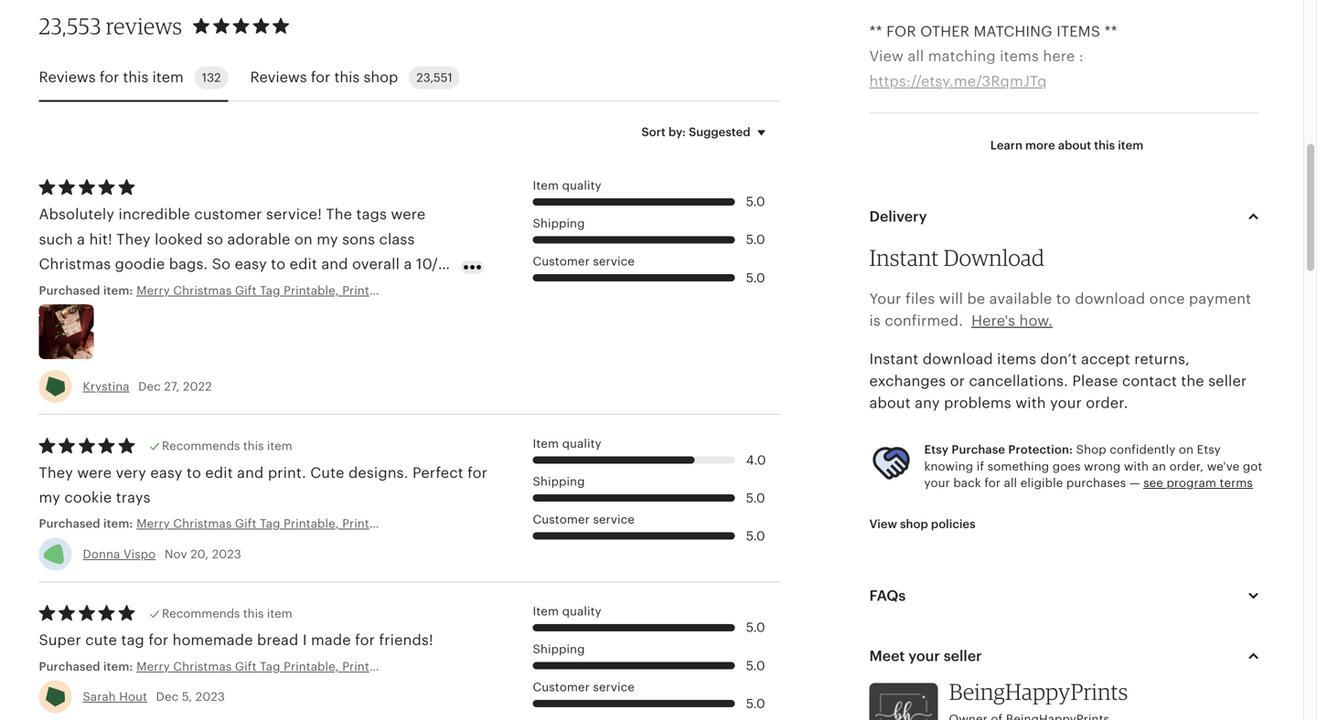 Task type: locate. For each thing, give the bounding box(es) containing it.
were up class
[[391, 206, 426, 223]]

item left 132
[[152, 69, 184, 86]]

0 vertical spatial shop
[[364, 69, 398, 86]]

2023 right 20,
[[212, 548, 241, 562]]

my left cookie
[[39, 490, 60, 506]]

0 vertical spatial my
[[317, 231, 338, 248]]

purchased for they
[[39, 518, 100, 531]]

this up easily
[[1094, 139, 1115, 152]]

the
[[1126, 347, 1149, 363], [1181, 373, 1205, 390], [934, 695, 957, 711]]

download down phone
[[1133, 222, 1203, 239]]

0 vertical spatial item quality
[[533, 179, 602, 192]]

0 vertical spatial the
[[1126, 347, 1149, 363]]

0 horizontal spatial with
[[1016, 395, 1046, 412]]

0 vertical spatial recommends
[[162, 440, 240, 453]]

1 vertical spatial service
[[593, 513, 635, 527]]

and right template
[[1029, 695, 1056, 711]]

0 vertical spatial seller
[[1209, 373, 1247, 390]]

here's how. link
[[972, 313, 1053, 329]]

to inside ** editable template - edit easily on phone or mobile, tablet, laptop or computer ** ** no need to install any software or download fonts ** ________________________________________________________________ __________________
[[954, 222, 968, 239]]

customer
[[194, 206, 262, 223]]

this inside dropdown button
[[1094, 139, 1115, 152]]

1 horizontal spatial about
[[1058, 139, 1091, 152]]

1 vertical spatial purchased
[[39, 518, 100, 531]]

1 purchased item: from the top
[[39, 284, 136, 298]]

2023 right 5,
[[196, 691, 225, 704]]

they were very easy to edit and print. cute designs. perfect for my cookie trays
[[39, 465, 488, 506]]

2 recommends this item from the top
[[162, 607, 292, 621]]

easy inside absolutely incredible customer service! the tags were such a hit! they looked so adorable on my sons class christmas goodie bags. so easy to edit and overall a 10/10 would definitely recommend
[[235, 256, 267, 273]]

0 horizontal spatial seller
[[944, 648, 982, 665]]

0 horizontal spatial a
[[77, 231, 85, 248]]

view shop policies button
[[856, 508, 989, 541]]

item: down goodie
[[103, 284, 133, 298]]

they up goodie
[[116, 231, 151, 248]]

2 etsy from the left
[[1197, 443, 1221, 457]]

recommends this item for edit
[[162, 440, 292, 453]]

1 instant from the top
[[870, 244, 939, 271]]

0 vertical spatial with
[[1016, 395, 1046, 412]]

edit
[[1044, 173, 1072, 189]]

purchased item: down cookie
[[39, 518, 136, 531]]

install
[[972, 222, 1015, 239]]

1 horizontal spatial they
[[116, 231, 151, 248]]

with
[[1016, 395, 1046, 412], [1124, 460, 1149, 474]]

or inside instant download items don't accept returns, exchanges or cancellations. please contact the seller about any problems with your order.
[[950, 373, 965, 390]]

on up computer
[[1121, 173, 1139, 189]]

or
[[1199, 173, 1220, 189]]

wrong
[[1084, 460, 1121, 474]]

instant down no
[[870, 244, 939, 271]]

0 vertical spatial recommends this item
[[162, 440, 292, 453]]

0 horizontal spatial the
[[934, 695, 957, 711]]

1 vertical spatial purchased item:
[[39, 518, 136, 531]]

quality for super cute tag for homemade bread i made for friends!
[[562, 605, 602, 619]]

item up phone
[[1118, 139, 1144, 152]]

0 vertical spatial service
[[593, 255, 635, 269]]

1 horizontal spatial my
[[317, 231, 338, 248]]

recommends this item up super cute tag for homemade bread i made for friends!
[[162, 607, 292, 621]]

3 ________________________________________________________________ from the top
[[870, 446, 1259, 463]]

purchased item: down cute
[[39, 660, 136, 674]]

this up they were very easy to edit and print. cute designs. perfect for my cookie trays
[[243, 440, 264, 453]]

1 vertical spatial item:
[[103, 518, 133, 531]]

** right items
[[1105, 23, 1118, 40]]

0 horizontal spatial easy
[[150, 465, 183, 481]]

2 __________________ from the top
[[870, 272, 979, 288]]

your up it in the right of the page
[[909, 648, 940, 665]]

1 vertical spatial any
[[915, 395, 940, 412]]

1 vertical spatial items
[[997, 351, 1037, 368]]

all down for
[[908, 48, 924, 65]]

or down 'edit'
[[1053, 197, 1068, 214]]

or down returns, on the right
[[1130, 372, 1145, 388]]

2 vertical spatial item:
[[103, 660, 133, 674]]

etsy up we've
[[1197, 443, 1221, 457]]

about
[[1058, 139, 1091, 152], [870, 395, 911, 412]]

easy
[[235, 256, 267, 273], [150, 465, 183, 481]]

got
[[1243, 460, 1263, 474]]

try
[[870, 347, 891, 363]]

were up cookie
[[77, 465, 112, 481]]

item
[[533, 179, 559, 192], [533, 437, 559, 451], [533, 605, 559, 619]]

sarah hout dec 5, 2023
[[83, 691, 225, 704]]

items
[[1057, 23, 1101, 40]]

0 horizontal spatial all
[[908, 48, 924, 65]]

super cute tag for homemade bread i made for friends!
[[39, 633, 433, 649]]

meet your seller button
[[853, 635, 1281, 679]]

1 recommends from the top
[[162, 440, 240, 453]]

or
[[1053, 197, 1068, 214], [1114, 222, 1129, 239], [1130, 372, 1145, 388], [950, 373, 965, 390]]

__________________ up view shop policies
[[870, 471, 979, 488]]

__________________ inside ________________________________________________________________ __________________
[[870, 471, 979, 488]]

download up browser
[[923, 351, 993, 368]]

the left link
[[1126, 347, 1149, 363]]

0 vertical spatial purchased
[[39, 284, 100, 298]]

download
[[1133, 222, 1203, 239], [1075, 291, 1146, 307], [923, 351, 993, 368]]

recommends for to
[[162, 440, 240, 453]]

the inside ** free demo ** try before you buy. copy and paste the link below into your browser (mobile, tablet, laptop or computer)
[[1126, 347, 1149, 363]]

2 shipping from the top
[[533, 475, 585, 489]]

shop left the policies
[[900, 518, 928, 532]]

etsy inside the shop confidently on etsy knowing if something goes wrong with an order, we've got your back for all eligible purchases —
[[1197, 443, 1221, 457]]

0 vertical spatial item:
[[103, 284, 133, 298]]

with up —
[[1124, 460, 1149, 474]]

1 recommends this item from the top
[[162, 440, 292, 453]]

and inside they were very easy to edit and print. cute designs. perfect for my cookie trays
[[237, 465, 264, 481]]

2 item: from the top
[[103, 518, 133, 531]]

1 horizontal spatial shop
[[900, 518, 928, 532]]

etsy up knowing
[[924, 443, 949, 457]]

2 horizontal spatial on
[[1179, 443, 1194, 457]]

23,551
[[416, 71, 453, 84]]

2 vertical spatial purchased
[[39, 660, 100, 674]]

0 vertical spatial easy
[[235, 256, 267, 273]]

1 vertical spatial on
[[294, 231, 313, 248]]

faqs button
[[853, 574, 1281, 618]]

purchased item: for were
[[39, 518, 136, 531]]

1 vertical spatial customer
[[533, 513, 590, 527]]

0 vertical spatial any
[[1019, 222, 1044, 239]]

2 horizontal spatial the
[[1181, 373, 1205, 390]]

1 vertical spatial customer service
[[533, 513, 635, 527]]

easy right "very"
[[150, 465, 183, 481]]

0 vertical spatial about
[[1058, 139, 1091, 152]]

2 vertical spatial item quality
[[533, 605, 602, 619]]

the inside ** how it works ** 1) select the template and complete your purchase.
[[934, 695, 957, 711]]

this up super cute tag for homemade bread i made for friends!
[[243, 607, 264, 621]]

item for they were very easy to edit and print. cute designs. perfect for my cookie trays
[[533, 437, 559, 451]]

3 purchased item: from the top
[[39, 660, 136, 674]]

below
[[1182, 347, 1225, 363]]

** up template
[[1002, 670, 1015, 687]]

this
[[123, 69, 149, 86], [334, 69, 360, 86], [1094, 139, 1115, 152], [243, 440, 264, 453], [243, 607, 264, 621]]

6 5.0 from the top
[[746, 621, 765, 635]]

3 quality from the top
[[562, 605, 602, 619]]

0 horizontal spatial on
[[294, 231, 313, 248]]

seller inside dropdown button
[[944, 648, 982, 665]]

how
[[887, 670, 923, 687]]

________________________________________________________________ inside ** editable template - edit easily on phone or mobile, tablet, laptop or computer ** ** no need to install any software or download fonts ** ________________________________________________________________ __________________
[[870, 247, 1259, 264]]

0 horizontal spatial were
[[77, 465, 112, 481]]

shop inside view shop policies button
[[900, 518, 928, 532]]

they
[[116, 231, 151, 248], [39, 465, 73, 481]]

shipping for they were very easy to edit and print. cute designs. perfect for my cookie trays
[[533, 475, 585, 489]]

a left hit!
[[77, 231, 85, 248]]

—
[[1130, 477, 1140, 490]]

your inside ** free demo ** try before you buy. copy and paste the link below into your browser (mobile, tablet, laptop or computer)
[[870, 372, 901, 388]]

purchased down super
[[39, 660, 100, 674]]

3 customer from the top
[[533, 681, 590, 695]]

the for paste
[[1126, 347, 1149, 363]]

1 vertical spatial my
[[39, 490, 60, 506]]

2023 for to
[[212, 548, 241, 562]]

1 horizontal spatial the
[[1126, 347, 1149, 363]]

1 5.0 from the top
[[746, 195, 765, 209]]

1 vertical spatial shipping
[[533, 475, 585, 489]]

** editable template - edit easily on phone or mobile, tablet, laptop or computer ** ** no need to install any software or download fonts ** ________________________________________________________________ __________________
[[870, 173, 1260, 288]]

0 vertical spatial on
[[1121, 173, 1139, 189]]

2 reviews from the left
[[250, 69, 307, 86]]

other
[[920, 23, 970, 40]]

1 vertical spatial were
[[77, 465, 112, 481]]

reviews down the 23,553
[[39, 69, 96, 86]]

2 instant from the top
[[870, 351, 919, 368]]

2 recommends from the top
[[162, 607, 240, 621]]

1 vertical spatial recommends
[[162, 607, 240, 621]]

0 vertical spatial shipping
[[533, 217, 585, 230]]

please
[[1073, 373, 1118, 390]]

about right more
[[1058, 139, 1091, 152]]

download inside instant download items don't accept returns, exchanges or cancellations. please contact the seller about any problems with your order.
[[923, 351, 993, 368]]

order.
[[1086, 395, 1128, 412]]

recommends down 2022
[[162, 440, 240, 453]]

my inside absolutely incredible customer service! the tags were such a hit! they looked so adorable on my sons class christmas goodie bags. so easy to edit and overall a 10/10 would definitely recommend
[[317, 231, 338, 248]]

1 horizontal spatial any
[[1019, 222, 1044, 239]]

0 vertical spatial were
[[391, 206, 426, 223]]

reviews right 132
[[250, 69, 307, 86]]

were inside absolutely incredible customer service! the tags were such a hit! they looked so adorable on my sons class christmas goodie bags. so easy to edit and overall a 10/10 would definitely recommend
[[391, 206, 426, 223]]

item: for tag
[[103, 660, 133, 674]]

2 ________________________________________________________________ from the top
[[870, 247, 1259, 264]]

2 vertical spatial on
[[1179, 443, 1194, 457]]

customer
[[533, 255, 590, 269], [533, 513, 590, 527], [533, 681, 590, 695]]

1 horizontal spatial all
[[1004, 477, 1017, 490]]

knowing
[[924, 460, 974, 474]]

edit inside they were very easy to edit and print. cute designs. perfect for my cookie trays
[[205, 465, 233, 481]]

edit
[[290, 256, 317, 273], [205, 465, 233, 481]]

easy down adorable
[[235, 256, 267, 273]]

2 vertical spatial download
[[923, 351, 993, 368]]

purchased down cookie
[[39, 518, 100, 531]]

tablet,
[[1030, 372, 1076, 388]]

purchased down christmas
[[39, 284, 100, 298]]

** left what's
[[870, 521, 883, 537]]

view
[[870, 48, 904, 65], [870, 518, 897, 532]]

print.
[[268, 465, 306, 481]]

2 item from the top
[[533, 437, 559, 451]]

2 purchased item: from the top
[[39, 518, 136, 531]]

2 vertical spatial shipping
[[533, 643, 585, 657]]

confidently
[[1110, 443, 1176, 457]]

0 vertical spatial instant
[[870, 244, 939, 271]]

the down it in the right of the page
[[934, 695, 957, 711]]

or down computer
[[1114, 222, 1129, 239]]

to down adorable
[[271, 256, 286, 273]]

customer service for they were very easy to edit and print. cute designs. perfect for my cookie trays
[[533, 513, 635, 527]]

1 horizontal spatial easy
[[235, 256, 267, 273]]

3 __________________ from the top
[[870, 471, 979, 488]]

my down the
[[317, 231, 338, 248]]

were
[[391, 206, 426, 223], [77, 465, 112, 481]]

view left the policies
[[870, 518, 897, 532]]

2 vertical spatial __________________
[[870, 471, 979, 488]]

0 horizontal spatial edit
[[205, 465, 233, 481]]

a down class
[[404, 256, 412, 273]]

homemade
[[173, 633, 253, 649]]

on down service!
[[294, 231, 313, 248]]

shop
[[364, 69, 398, 86], [900, 518, 928, 532]]

1 reviews from the left
[[39, 69, 96, 86]]

my inside they were very easy to edit and print. cute designs. perfect for my cookie trays
[[39, 490, 60, 506]]

3 item: from the top
[[103, 660, 133, 674]]

incredible
[[118, 206, 190, 223]]

your down try
[[870, 372, 901, 388]]

1 horizontal spatial on
[[1121, 173, 1139, 189]]

2 item quality from the top
[[533, 437, 602, 451]]

** right fonts at the top of page
[[1247, 222, 1260, 239]]

and inside ** how it works ** 1) select the template and complete your purchase.
[[1029, 695, 1056, 711]]

the for contact
[[1181, 373, 1205, 390]]

goodie
[[115, 256, 165, 273]]

2 5.0 from the top
[[746, 233, 765, 247]]

1 service from the top
[[593, 255, 635, 269]]

your inside instant download items don't accept returns, exchanges or cancellations. please contact the seller about any problems with your order.
[[1050, 395, 1082, 412]]

1 customer from the top
[[533, 255, 590, 269]]

to right available
[[1056, 291, 1071, 307]]

1 shipping from the top
[[533, 217, 585, 230]]

they up cookie
[[39, 465, 73, 481]]

1 vertical spatial view
[[870, 518, 897, 532]]

** down phone
[[1158, 197, 1171, 214]]

3 service from the top
[[593, 681, 635, 695]]

0 vertical spatial view
[[870, 48, 904, 65]]

5.0
[[746, 195, 765, 209], [746, 233, 765, 247], [746, 271, 765, 285], [746, 491, 765, 506], [746, 529, 765, 544], [746, 621, 765, 635], [746, 659, 765, 674], [746, 697, 765, 712]]

the
[[326, 206, 352, 223]]

dec left 5,
[[156, 691, 179, 704]]

all down something
[[1004, 477, 1017, 490]]

recommends this item up they were very easy to edit and print. cute designs. perfect for my cookie trays
[[162, 440, 292, 453]]

were inside they were very easy to edit and print. cute designs. perfect for my cookie trays
[[77, 465, 112, 481]]

super
[[39, 633, 81, 649]]

0 vertical spatial item
[[533, 179, 559, 192]]

2 vertical spatial quality
[[562, 605, 602, 619]]

item up print.
[[267, 440, 292, 453]]

__________________ up editable
[[870, 123, 979, 139]]

about inside dropdown button
[[1058, 139, 1091, 152]]

and down sons
[[321, 256, 348, 273]]

any down laptop
[[1019, 222, 1044, 239]]

2 vertical spatial service
[[593, 681, 635, 695]]

0 horizontal spatial any
[[915, 395, 940, 412]]

bread
[[257, 633, 299, 649]]

edit left print.
[[205, 465, 233, 481]]

to down tablet,
[[954, 222, 968, 239]]

1 horizontal spatial reviews
[[250, 69, 307, 86]]

2 customer from the top
[[533, 513, 590, 527]]

be
[[967, 291, 986, 307]]

2 vertical spatial purchased item:
[[39, 660, 136, 674]]

2 vertical spatial customer
[[533, 681, 590, 695]]

1 vertical spatial all
[[1004, 477, 1017, 490]]

easily
[[1076, 173, 1117, 189]]

they inside absolutely incredible customer service! the tags were such a hit! they looked so adorable on my sons class christmas goodie bags. so easy to edit and overall a 10/10 would definitely recommend
[[116, 231, 151, 248]]

items up cancellations.
[[997, 351, 1037, 368]]

the down 'below'
[[1181, 373, 1205, 390]]

your inside dropdown button
[[909, 648, 940, 665]]

0 vertical spatial customer
[[533, 255, 590, 269]]

edit inside absolutely incredible customer service! the tags were such a hit! they looked so adorable on my sons class christmas goodie bags. so easy to edit and overall a 10/10 would definitely recommend
[[290, 256, 317, 273]]

3 purchased from the top
[[39, 660, 100, 674]]

2 purchased from the top
[[39, 518, 100, 531]]

contact
[[1122, 373, 1177, 390]]

edit down service!
[[290, 256, 317, 273]]

purchased item: down christmas
[[39, 284, 136, 298]]

to inside they were very easy to edit and print. cute designs. perfect for my cookie trays
[[187, 465, 201, 481]]

1 vertical spatial item quality
[[533, 437, 602, 451]]

1 vertical spatial easy
[[150, 465, 183, 481]]

the inside instant download items don't accept returns, exchanges or cancellations. please contact the seller about any problems with your order.
[[1181, 373, 1205, 390]]

1 horizontal spatial with
[[1124, 460, 1149, 474]]

you
[[946, 347, 972, 363]]

shipping
[[533, 217, 585, 230], [533, 475, 585, 489], [533, 643, 585, 657]]

item: down tag
[[103, 660, 133, 674]]

quality
[[562, 179, 602, 192], [562, 437, 602, 451], [562, 605, 602, 619]]

1 vertical spatial they
[[39, 465, 73, 481]]

0 vertical spatial a
[[77, 231, 85, 248]]

your right complete
[[1132, 695, 1163, 711]]

23,553 reviews
[[39, 12, 182, 39]]

purchased for super
[[39, 660, 100, 674]]

0 horizontal spatial etsy
[[924, 443, 949, 457]]

service!
[[266, 206, 322, 223]]

1 vertical spatial item
[[533, 437, 559, 451]]

** up mobile,
[[870, 173, 883, 189]]

2 service from the top
[[593, 513, 635, 527]]

i
[[303, 633, 307, 649]]

meet
[[870, 648, 905, 665]]

0 vertical spatial they
[[116, 231, 151, 248]]

or down the you
[[950, 373, 965, 390]]

1 vertical spatial recommends this item
[[162, 607, 292, 621]]

to right "very"
[[187, 465, 201, 481]]

1 vertical spatial edit
[[205, 465, 233, 481]]

__________________ up files
[[870, 272, 979, 288]]

about down exchanges
[[870, 395, 911, 412]]

computer
[[1072, 197, 1154, 214]]

0 vertical spatial download
[[1133, 222, 1203, 239]]

2 customer service from the top
[[533, 513, 635, 527]]

0 vertical spatial 2023
[[212, 548, 241, 562]]

this left "23,551"
[[334, 69, 360, 86]]

2023 for homemade
[[196, 691, 225, 704]]

item: down trays
[[103, 518, 133, 531]]

service
[[593, 255, 635, 269], [593, 513, 635, 527], [593, 681, 635, 695]]

1 view from the top
[[870, 48, 904, 65]]

2 vertical spatial the
[[934, 695, 957, 711]]

2 vertical spatial item
[[533, 605, 559, 619]]

0 vertical spatial purchased item:
[[39, 284, 136, 298]]

item quality
[[533, 179, 602, 192], [533, 437, 602, 451], [533, 605, 602, 619]]

view down for
[[870, 48, 904, 65]]

etsy purchase protection:
[[924, 443, 1073, 457]]

laptop
[[993, 197, 1049, 214]]

1 vertical spatial quality
[[562, 437, 602, 451]]

seller inside instant download items don't accept returns, exchanges or cancellations. please contact the seller about any problems with your order.
[[1209, 373, 1247, 390]]

and left print.
[[237, 465, 264, 481]]

1)
[[870, 695, 881, 711]]

0 vertical spatial edit
[[290, 256, 317, 273]]

any down browser
[[915, 395, 940, 412]]

purchase
[[952, 443, 1006, 457]]

2 view from the top
[[870, 518, 897, 532]]

with down cancellations.
[[1016, 395, 1046, 412]]

recommends for homemade
[[162, 607, 240, 621]]

0 vertical spatial __________________
[[870, 123, 979, 139]]

0 vertical spatial items
[[1000, 48, 1039, 65]]

item quality for super cute tag for homemade bread i made for friends!
[[533, 605, 602, 619]]

cancellations.
[[969, 373, 1069, 390]]

to inside your files will be available to download once payment is confirmed.
[[1056, 291, 1071, 307]]

** up try
[[870, 322, 883, 338]]

any inside instant download items don't accept returns, exchanges or cancellations. please contact the seller about any problems with your order.
[[915, 395, 940, 412]]

2 quality from the top
[[562, 437, 602, 451]]

1 vertical spatial 2023
[[196, 691, 225, 704]]

3 customer service from the top
[[533, 681, 635, 695]]

quality for they were very easy to edit and print. cute designs. perfect for my cookie trays
[[562, 437, 602, 451]]

purchases
[[1067, 477, 1126, 490]]

your inside ** how it works ** 1) select the template and complete your purchase.
[[1132, 695, 1163, 711]]

0 vertical spatial all
[[908, 48, 924, 65]]

1 __________________ from the top
[[870, 123, 979, 139]]

3 shipping from the top
[[533, 643, 585, 657]]

3 item quality from the top
[[533, 605, 602, 619]]

template
[[961, 695, 1025, 711]]

on inside the shop confidently on etsy knowing if something goes wrong with an order, we've got your back for all eligible purchases —
[[1179, 443, 1194, 457]]

** left no
[[870, 222, 883, 239]]

items down the matching
[[1000, 48, 1039, 65]]

__________________ inside ** for other matching items ** view all matching items here : https://etsy.me/3rqmjtq ________________________________________________________________ __________________
[[870, 123, 979, 139]]

2023
[[212, 548, 241, 562], [196, 691, 225, 704]]

1 vertical spatial about
[[870, 395, 911, 412]]

recommends up homemade
[[162, 607, 240, 621]]

and up tablet, at the right bottom
[[1052, 347, 1079, 363]]

shop left "23,551"
[[364, 69, 398, 86]]

1 vertical spatial seller
[[944, 648, 982, 665]]

** what's included **
[[870, 521, 1037, 537]]

view inside button
[[870, 518, 897, 532]]

reviews for reviews for this item
[[39, 69, 96, 86]]

0 vertical spatial customer service
[[533, 255, 635, 269]]

so
[[207, 231, 223, 248]]

seller up works
[[944, 648, 982, 665]]

seller down into on the right of the page
[[1209, 373, 1247, 390]]

3 item from the top
[[533, 605, 559, 619]]

1 vertical spatial with
[[1124, 460, 1149, 474]]

__________________
[[870, 123, 979, 139], [870, 272, 979, 288], [870, 471, 979, 488]]

1 vertical spatial download
[[1075, 291, 1146, 307]]

dec left '27,'
[[138, 380, 161, 394]]

item
[[152, 69, 184, 86], [1118, 139, 1144, 152], [267, 440, 292, 453], [267, 607, 292, 621]]

need
[[914, 222, 950, 239]]

0 horizontal spatial reviews
[[39, 69, 96, 86]]

paste
[[1083, 347, 1122, 363]]

your down knowing
[[924, 477, 950, 490]]

download up paste
[[1075, 291, 1146, 307]]

shop confidently on etsy knowing if something goes wrong with an order, we've got your back for all eligible purchases —
[[924, 443, 1263, 490]]

4.0
[[746, 453, 766, 468]]

on up order,
[[1179, 443, 1194, 457]]

they inside they were very easy to edit and print. cute designs. perfect for my cookie trays
[[39, 465, 73, 481]]

instant inside instant download items don't accept returns, exchanges or cancellations. please contact the seller about any problems with your order.
[[870, 351, 919, 368]]

tab list
[[39, 55, 780, 102]]

instant up exchanges
[[870, 351, 919, 368]]

1 vertical spatial instant
[[870, 351, 919, 368]]

1 horizontal spatial were
[[391, 206, 426, 223]]



Task type: vqa. For each thing, say whether or not it's contained in the screenshot.
something
yes



Task type: describe. For each thing, give the bounding box(es) containing it.
if
[[977, 460, 985, 474]]

problems
[[944, 395, 1012, 412]]

3 5.0 from the top
[[746, 271, 765, 285]]

for
[[887, 23, 916, 40]]

christmas
[[39, 256, 111, 273]]

________________________________________________________________ __________________
[[870, 446, 1259, 488]]

to inside absolutely incredible customer service! the tags were such a hit! they looked so adorable on my sons class christmas goodie bags. so easy to edit and overall a 10/10 would definitely recommend
[[271, 256, 286, 273]]

perfect
[[413, 465, 464, 481]]

suggested
[[689, 125, 751, 139]]

terms
[[1220, 477, 1253, 490]]

editable
[[887, 173, 954, 189]]

meet your seller
[[870, 648, 982, 665]]

:
[[1079, 48, 1084, 65]]

goes
[[1053, 460, 1081, 474]]

and inside ** free demo ** try before you buy. copy and paste the link below into your browser (mobile, tablet, laptop or computer)
[[1052, 347, 1079, 363]]

** free demo ** try before you buy. copy and paste the link below into your browser (mobile, tablet, laptop or computer)
[[870, 322, 1257, 388]]

it
[[927, 670, 940, 687]]

copy
[[1010, 347, 1048, 363]]

krystina
[[83, 380, 129, 394]]

0 vertical spatial dec
[[138, 380, 161, 394]]

matching
[[974, 23, 1053, 40]]

very
[[116, 465, 146, 481]]

view shop policies
[[870, 518, 976, 532]]

on inside absolutely incredible customer service! the tags were such a hit! they looked so adorable on my sons class christmas goodie bags. so easy to edit and overall a 10/10 would definitely recommend
[[294, 231, 313, 248]]

overall
[[352, 256, 400, 273]]

designs.
[[349, 465, 409, 481]]

view details of this review photo by krystina image
[[39, 305, 94, 359]]

vispo
[[123, 548, 156, 562]]

instant for instant download
[[870, 244, 939, 271]]

customer for super cute tag for homemade bread i made for friends!
[[533, 681, 590, 695]]

items inside ** for other matching items ** view all matching items here : https://etsy.me/3rqmjtq ________________________________________________________________ __________________
[[1000, 48, 1039, 65]]

1 customer service from the top
[[533, 255, 635, 269]]

how.
[[1020, 313, 1053, 329]]

for inside the shop confidently on etsy knowing if something goes wrong with an order, we've got your back for all eligible purchases —
[[985, 477, 1001, 490]]

about inside instant download items don't accept returns, exchanges or cancellations. please contact the seller about any problems with your order.
[[870, 395, 911, 412]]

easy inside they were very easy to edit and print. cute designs. perfect for my cookie trays
[[150, 465, 183, 481]]

beinghappyprints
[[949, 679, 1128, 706]]

on inside ** editable template - edit easily on phone or mobile, tablet, laptop or computer ** ** no need to install any software or download fonts ** ________________________________________________________________ __________________
[[1121, 173, 1139, 189]]

adorable
[[227, 231, 290, 248]]

recommends this item for bread
[[162, 607, 292, 621]]

instant for instant download items don't accept returns, exchanges or cancellations. please contact the seller about any problems with your order.
[[870, 351, 919, 368]]

beinghappyprints image
[[870, 684, 938, 721]]

into
[[1229, 347, 1257, 363]]

confirmed.
[[885, 313, 963, 329]]

sort
[[642, 125, 666, 139]]

** down eligible
[[1024, 521, 1037, 537]]

__________________ inside ** editable template - edit easily on phone or mobile, tablet, laptop or computer ** ** no need to install any software or download fonts ** ________________________________________________________________ __________________
[[870, 272, 979, 288]]

view inside ** for other matching items ** view all matching items here : https://etsy.me/3rqmjtq ________________________________________________________________ __________________
[[870, 48, 904, 65]]

once
[[1150, 291, 1185, 307]]

10/10
[[416, 256, 455, 273]]

your
[[870, 291, 902, 307]]

4 5.0 from the top
[[746, 491, 765, 506]]

returns,
[[1135, 351, 1190, 368]]

laptop
[[1080, 372, 1126, 388]]

what's
[[887, 521, 942, 537]]

hout
[[119, 691, 147, 704]]

** for other matching items ** view all matching items here : https://etsy.me/3rqmjtq ________________________________________________________________ __________________
[[870, 23, 1259, 139]]

fonts
[[1207, 222, 1243, 239]]

exchanges
[[870, 373, 946, 390]]

is
[[870, 313, 881, 329]]

will
[[939, 291, 963, 307]]

instant download
[[870, 244, 1045, 271]]

your files will be available to download once payment is confirmed.
[[870, 291, 1252, 329]]

1 item quality from the top
[[533, 179, 602, 192]]

learn more about this item button
[[977, 129, 1157, 162]]

1 vertical spatial dec
[[156, 691, 179, 704]]

1 ________________________________________________________________ from the top
[[870, 98, 1259, 114]]

mobile,
[[870, 197, 930, 214]]

payment
[[1189, 291, 1252, 307]]

absolutely
[[39, 206, 114, 223]]

1 purchased from the top
[[39, 284, 100, 298]]

** up buy.
[[974, 322, 987, 338]]

shipping for super cute tag for homemade bread i made for friends!
[[533, 643, 585, 657]]

item inside dropdown button
[[1118, 139, 1144, 152]]

https://etsy.me/3rqmjtq link
[[870, 73, 1047, 89]]

we've
[[1207, 460, 1240, 474]]

and inside absolutely incredible customer service! the tags were such a hit! they looked so adorable on my sons class christmas goodie bags. so easy to edit and overall a 10/10 would definitely recommend
[[321, 256, 348, 273]]

all inside ** for other matching items ** view all matching items here : https://etsy.me/3rqmjtq ________________________________________________________________ __________________
[[908, 48, 924, 65]]

download inside ** editable template - edit easily on phone or mobile, tablet, laptop or computer ** ** no need to install any software or download fonts ** ________________________________________________________________ __________________
[[1133, 222, 1203, 239]]

here
[[1043, 48, 1075, 65]]

1 etsy from the left
[[924, 443, 949, 457]]

order,
[[1170, 460, 1204, 474]]

files
[[906, 291, 935, 307]]

matching
[[928, 48, 996, 65]]

** down meet
[[870, 670, 883, 687]]

________________________________________________________________ ________________
[[870, 595, 1259, 637]]

no
[[887, 222, 910, 239]]

reviews for this shop
[[250, 69, 398, 86]]

back
[[954, 477, 981, 490]]

sons
[[342, 231, 375, 248]]

item: for very
[[103, 518, 133, 531]]

8 5.0 from the top
[[746, 697, 765, 712]]

sort by: suggested button
[[628, 113, 786, 151]]

any inside ** editable template - edit easily on phone or mobile, tablet, laptop or computer ** ** no need to install any software or download fonts ** ________________________________________________________________ __________________
[[1019, 222, 1044, 239]]

such
[[39, 231, 73, 248]]

** left for
[[870, 23, 883, 40]]

reviews for reviews for this shop
[[250, 69, 307, 86]]

1 item: from the top
[[103, 284, 133, 298]]

item quality for they were very easy to edit and print. cute designs. perfect for my cookie trays
[[533, 437, 602, 451]]

item for super cute tag for homemade bread i made for friends!
[[533, 605, 559, 619]]

see program terms link
[[1144, 477, 1253, 490]]

more
[[1026, 139, 1055, 152]]

1 vertical spatial a
[[404, 256, 412, 273]]

or inside ** free demo ** try before you buy. copy and paste the link below into your browser (mobile, tablet, laptop or computer)
[[1130, 372, 1145, 388]]

software
[[1048, 222, 1110, 239]]

learn
[[991, 139, 1023, 152]]

see program terms
[[1144, 477, 1253, 490]]

all inside the shop confidently on etsy knowing if something goes wrong with an order, we've got your back for all eligible purchases —
[[1004, 477, 1017, 490]]

service for they were very easy to edit and print. cute designs. perfect for my cookie trays
[[593, 513, 635, 527]]

hit!
[[89, 231, 112, 248]]

item up bread
[[267, 607, 292, 621]]

for inside they were very easy to edit and print. cute designs. perfect for my cookie trays
[[468, 465, 488, 481]]

________________
[[870, 620, 967, 637]]

cute
[[310, 465, 345, 481]]

available
[[990, 291, 1052, 307]]

4 ________________________________________________________________ from the top
[[870, 595, 1259, 612]]

customer service for super cute tag for homemade bread i made for friends!
[[533, 681, 635, 695]]

computer)
[[1149, 372, 1224, 388]]

1 item from the top
[[533, 179, 559, 192]]

works
[[944, 670, 998, 687]]

here's how.
[[972, 313, 1053, 329]]

download inside your files will be available to download once payment is confirmed.
[[1075, 291, 1146, 307]]

purchased item: for cute
[[39, 660, 136, 674]]

items inside instant download items don't accept returns, exchanges or cancellations. please contact the seller about any problems with your order.
[[997, 351, 1037, 368]]

7 5.0 from the top
[[746, 659, 765, 674]]

tab list containing reviews for this item
[[39, 55, 780, 102]]

krystina link
[[83, 380, 129, 394]]

instant download items don't accept returns, exchanges or cancellations. please contact the seller about any problems with your order.
[[870, 351, 1247, 412]]

accept
[[1081, 351, 1131, 368]]

customer for they were very easy to edit and print. cute designs. perfect for my cookie trays
[[533, 513, 590, 527]]

friends!
[[379, 633, 433, 649]]

cookie
[[64, 490, 112, 506]]

select
[[885, 695, 930, 711]]

policies
[[931, 518, 976, 532]]

nov
[[165, 548, 187, 562]]

1 quality from the top
[[562, 179, 602, 192]]

your inside the shop confidently on etsy knowing if something goes wrong with an order, we've got your back for all eligible purchases —
[[924, 477, 950, 490]]

shop inside tab list
[[364, 69, 398, 86]]

reviews
[[106, 12, 182, 39]]

this down reviews
[[123, 69, 149, 86]]

132
[[202, 71, 221, 84]]

definitely
[[86, 281, 153, 298]]

20,
[[191, 548, 209, 562]]

with inside the shop confidently on etsy knowing if something goes wrong with an order, we've got your back for all eligible purchases —
[[1124, 460, 1149, 474]]

27,
[[164, 380, 180, 394]]

template
[[958, 173, 1031, 189]]

with inside instant download items don't accept returns, exchanges or cancellations. please contact the seller about any problems with your order.
[[1016, 395, 1046, 412]]

5 5.0 from the top
[[746, 529, 765, 544]]

service for super cute tag for homemade bread i made for friends!
[[593, 681, 635, 695]]



